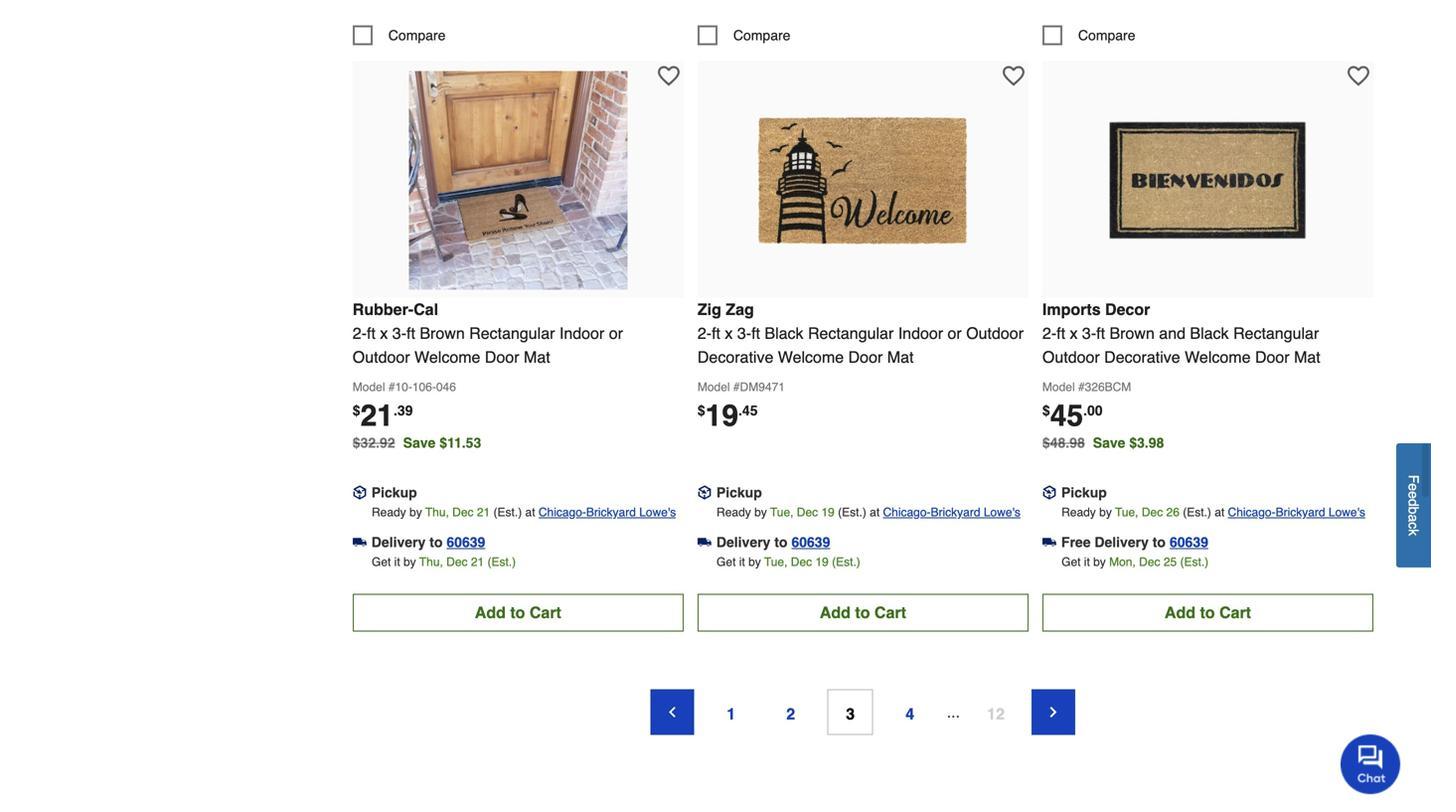 Task type: locate. For each thing, give the bounding box(es) containing it.
was price $48.98 element
[[1043, 430, 1093, 451]]

1 compare from the left
[[389, 27, 446, 43]]

x
[[380, 324, 388, 342], [725, 324, 733, 342], [1070, 324, 1078, 342]]

21 down ready by thu, dec 21 (est.) at chicago-brickyard lowe's
[[471, 555, 484, 569]]

compare
[[389, 27, 446, 43], [734, 27, 791, 43], [1079, 27, 1136, 43]]

tue,
[[771, 505, 794, 519], [1116, 505, 1139, 519], [765, 555, 788, 569]]

lowe's
[[640, 505, 676, 519], [984, 505, 1021, 519], [1329, 505, 1366, 519]]

add down get it by thu, dec 21 (est.)
[[475, 603, 506, 622]]

0 horizontal spatial add to cart button
[[353, 594, 684, 632]]

1 horizontal spatial ready
[[717, 505, 751, 519]]

2 2- from the left
[[698, 324, 712, 342]]

2 add from the left
[[820, 603, 851, 622]]

model for 2-ft x 3-ft black rectangular indoor or outdoor decorative welcome door mat
[[698, 380, 730, 394]]

model # 326bcm
[[1043, 380, 1132, 394]]

compare inside 5005334161 element
[[734, 27, 791, 43]]

by
[[410, 505, 422, 519], [755, 505, 767, 519], [1100, 505, 1112, 519], [404, 555, 416, 569], [749, 555, 761, 569], [1094, 555, 1106, 569]]

0 horizontal spatial at
[[525, 505, 535, 519]]

1 horizontal spatial rectangular
[[808, 324, 894, 342]]

2 pickup image from the left
[[1043, 486, 1057, 500]]

0 horizontal spatial brown
[[420, 324, 465, 342]]

2- down rubber-
[[353, 324, 367, 342]]

1 brickyard from the left
[[586, 505, 636, 519]]

2- down imports
[[1043, 324, 1057, 342]]

2 model from the left
[[698, 380, 730, 394]]

pickup for ready by thu, dec 21 (est.) at chicago-brickyard lowe's
[[372, 485, 417, 500]]

1 x from the left
[[380, 324, 388, 342]]

0 horizontal spatial outdoor
[[353, 348, 410, 366]]

1 # from the left
[[389, 380, 395, 394]]

save
[[403, 435, 436, 451], [1093, 435, 1126, 451]]

add to cart button down get it by thu, dec 21 (est.)
[[353, 594, 684, 632]]

0 horizontal spatial $
[[353, 403, 360, 418]]

3-
[[393, 324, 407, 342], [738, 324, 752, 342], [1083, 324, 1097, 342]]

2 horizontal spatial 60639
[[1170, 534, 1209, 550]]

3 chicago-brickyard lowe's button from the left
[[1228, 502, 1366, 522]]

$ 21 .39
[[353, 399, 413, 433]]

delivery to 60639 for thu, dec 21
[[372, 534, 485, 550]]

0 horizontal spatial door
[[485, 348, 520, 366]]

a
[[1406, 514, 1422, 522]]

2 indoor from the left
[[898, 324, 944, 342]]

1 horizontal spatial 60639
[[792, 534, 831, 550]]

rubber-cal 2-ft x 3-ft brown rectangular indoor or outdoor welcome door mat
[[353, 300, 623, 366]]

1 horizontal spatial delivery
[[717, 534, 771, 550]]

chicago- for get it by tue, dec 19 (est.)
[[883, 505, 931, 519]]

0 horizontal spatial model
[[353, 380, 385, 394]]

3- inside zig zag 2-ft x 3-ft black rectangular indoor or outdoor decorative welcome door mat
[[738, 324, 752, 342]]

0 horizontal spatial pickup image
[[698, 486, 712, 500]]

2 horizontal spatial at
[[1215, 505, 1225, 519]]

e up d on the right of page
[[1406, 483, 1422, 491]]

x down rubber-
[[380, 324, 388, 342]]

mat for 2-ft x 3-ft brown and black rectangular outdoor decorative welcome door mat
[[1295, 348, 1321, 366]]

# up .45
[[734, 380, 740, 394]]

1 lowe's from the left
[[640, 505, 676, 519]]

2 horizontal spatial #
[[1079, 380, 1085, 394]]

add to cart down get it by tue, dec 19 (est.)
[[820, 603, 907, 622]]

cart for 2nd 'add to cart' button from the right
[[875, 603, 907, 622]]

0 horizontal spatial it
[[394, 555, 400, 569]]

3- inside rubber-cal 2-ft x 3-ft brown rectangular indoor or outdoor welcome door mat
[[393, 324, 407, 342]]

1 pickup from the left
[[372, 485, 417, 500]]

1 horizontal spatial #
[[734, 380, 740, 394]]

brown down cal
[[420, 324, 465, 342]]

2 horizontal spatial model
[[1043, 380, 1075, 394]]

x down imports
[[1070, 324, 1078, 342]]

0 horizontal spatial chicago-brickyard lowe's button
[[539, 502, 676, 522]]

ft down rubber-
[[367, 324, 376, 342]]

ft down imports
[[1057, 324, 1066, 342]]

# up .00 on the right
[[1079, 380, 1085, 394]]

add to cart button
[[353, 594, 684, 632], [698, 594, 1029, 632], [1043, 594, 1374, 632]]

1 3- from the left
[[393, 324, 407, 342]]

1 mat from the left
[[524, 348, 550, 366]]

cart
[[530, 603, 562, 622], [875, 603, 907, 622], [1220, 603, 1252, 622]]

welcome
[[415, 348, 481, 366], [778, 348, 844, 366], [1185, 348, 1251, 366]]

1 horizontal spatial delivery to 60639
[[717, 534, 831, 550]]

chicago-brickyard lowe's button
[[539, 502, 676, 522], [883, 502, 1021, 522], [1228, 502, 1366, 522]]

ready down "$32.92"
[[372, 505, 406, 519]]

0 horizontal spatial save
[[403, 435, 436, 451]]

2 horizontal spatial mat
[[1295, 348, 1321, 366]]

1 indoor from the left
[[560, 324, 605, 342]]

pickup image for delivery
[[698, 486, 712, 500]]

outdoor inside the imports decor 2-ft x 3-ft brown and black rectangular outdoor decorative welcome door mat
[[1043, 348, 1100, 366]]

2 black from the left
[[1191, 324, 1229, 342]]

0 horizontal spatial x
[[380, 324, 388, 342]]

2 horizontal spatial chicago-
[[1228, 505, 1276, 519]]

at for thu, dec 21
[[525, 505, 535, 519]]

1 horizontal spatial add
[[820, 603, 851, 622]]

3 ready from the left
[[1062, 505, 1096, 519]]

1 horizontal spatial black
[[1191, 324, 1229, 342]]

ready
[[372, 505, 406, 519], [717, 505, 751, 519], [1062, 505, 1096, 519]]

2 chicago-brickyard lowe's button from the left
[[883, 502, 1021, 522]]

2- inside zig zag 2-ft x 3-ft black rectangular indoor or outdoor decorative welcome door mat
[[698, 324, 712, 342]]

0 horizontal spatial ready
[[372, 505, 406, 519]]

2 horizontal spatial rectangular
[[1234, 324, 1320, 342]]

(est.) up get it by thu, dec 21 (est.)
[[494, 505, 522, 519]]

3 pickup from the left
[[1062, 485, 1107, 500]]

3
[[846, 705, 855, 723]]

add to cart button down 25
[[1043, 594, 1374, 632]]

2 lowe's from the left
[[984, 505, 1021, 519]]

chicago-brickyard lowe's button for ready by thu, dec 21 (est.) at chicago-brickyard lowe's
[[539, 502, 676, 522]]

thu,
[[425, 505, 449, 519], [419, 555, 443, 569]]

indoor
[[560, 324, 605, 342], [898, 324, 944, 342]]

free delivery to 60639
[[1062, 534, 1209, 550]]

delivery up get it by thu, dec 21 (est.)
[[372, 534, 426, 550]]

d
[[1406, 499, 1422, 507]]

2 horizontal spatial delivery
[[1095, 534, 1149, 550]]

decorative down and
[[1105, 348, 1181, 366]]

ft down zag
[[752, 324, 761, 342]]

.45
[[739, 403, 758, 418]]

12
[[987, 705, 1005, 723]]

compare for the 1003041084 element
[[389, 27, 446, 43]]

2- for 2-ft x 3-ft brown rectangular indoor or outdoor welcome door mat
[[353, 324, 367, 342]]

truck filled image
[[1043, 535, 1057, 549]]

3- down zag
[[738, 324, 752, 342]]

1 model from the left
[[353, 380, 385, 394]]

mat inside zig zag 2-ft x 3-ft black rectangular indoor or outdoor decorative welcome door mat
[[888, 348, 914, 366]]

add down 25
[[1165, 603, 1196, 622]]

2-
[[353, 324, 367, 342], [698, 324, 712, 342], [1043, 324, 1057, 342]]

1 horizontal spatial truck filled image
[[698, 535, 712, 549]]

add to cart down get it by thu, dec 21 (est.)
[[475, 603, 562, 622]]

compare inside 5001638997 element
[[1079, 27, 1136, 43]]

0 horizontal spatial heart outline image
[[1003, 65, 1025, 87]]

get for get it by thu, dec 21 (est.)
[[372, 555, 391, 569]]

black inside the imports decor 2-ft x 3-ft brown and black rectangular outdoor decorative welcome door mat
[[1191, 324, 1229, 342]]

indoor inside zig zag 2-ft x 3-ft black rectangular indoor or outdoor decorative welcome door mat
[[898, 324, 944, 342]]

1 horizontal spatial mat
[[888, 348, 914, 366]]

0 horizontal spatial lowe's
[[640, 505, 676, 519]]

add to cart down 25
[[1165, 603, 1252, 622]]

1 horizontal spatial door
[[849, 348, 883, 366]]

zig zag 2-ft x 3-ft black rectangular indoor or outdoor decorative welcome door mat image
[[754, 71, 973, 290]]

1 horizontal spatial decorative
[[1105, 348, 1181, 366]]

rectangular inside zig zag 2-ft x 3-ft black rectangular indoor or outdoor decorative welcome door mat
[[808, 324, 894, 342]]

1 horizontal spatial it
[[739, 555, 745, 569]]

1 horizontal spatial brown
[[1110, 324, 1155, 342]]

1 add from the left
[[475, 603, 506, 622]]

black right and
[[1191, 324, 1229, 342]]

x inside zig zag 2-ft x 3-ft black rectangular indoor or outdoor decorative welcome door mat
[[725, 324, 733, 342]]

door inside the imports decor 2-ft x 3-ft brown and black rectangular outdoor decorative welcome door mat
[[1256, 348, 1290, 366]]

door
[[485, 348, 520, 366], [849, 348, 883, 366], [1256, 348, 1290, 366]]

rectangular inside rubber-cal 2-ft x 3-ft brown rectangular indoor or outdoor welcome door mat
[[469, 324, 555, 342]]

2 $ from the left
[[698, 403, 706, 418]]

$ inside $ 21 .39
[[353, 403, 360, 418]]

at for tue, dec 19
[[870, 505, 880, 519]]

pickup
[[372, 485, 417, 500], [717, 485, 762, 500], [1062, 485, 1107, 500]]

model up 45 at the right of the page
[[1043, 380, 1075, 394]]

21 up "$32.92"
[[360, 399, 394, 433]]

ready up free
[[1062, 505, 1096, 519]]

2 horizontal spatial add to cart
[[1165, 603, 1252, 622]]

3 60639 from the left
[[1170, 534, 1209, 550]]

2 horizontal spatial lowe's
[[1329, 505, 1366, 519]]

2 door from the left
[[849, 348, 883, 366]]

delivery up mon,
[[1095, 534, 1149, 550]]

1 or from the left
[[609, 324, 623, 342]]

2
[[787, 705, 796, 723]]

tue, for delivery
[[1116, 505, 1139, 519]]

welcome inside rubber-cal 2-ft x 3-ft brown rectangular indoor or outdoor welcome door mat
[[415, 348, 481, 366]]

3 3- from the left
[[1083, 324, 1097, 342]]

0 horizontal spatial indoor
[[560, 324, 605, 342]]

60639 button for 25
[[1170, 532, 1209, 552]]

imports decor 2-ft x 3-ft brown and black rectangular outdoor decorative welcome door mat image
[[1099, 71, 1318, 290]]

rectangular
[[469, 324, 555, 342], [808, 324, 894, 342], [1234, 324, 1320, 342]]

2 compare from the left
[[734, 27, 791, 43]]

1 rectangular from the left
[[469, 324, 555, 342]]

or inside rubber-cal 2-ft x 3-ft brown rectangular indoor or outdoor welcome door mat
[[609, 324, 623, 342]]

3 door from the left
[[1256, 348, 1290, 366]]

model
[[353, 380, 385, 394], [698, 380, 730, 394], [1043, 380, 1075, 394]]

chicago- for get it by mon, dec 25 (est.)
[[1228, 505, 1276, 519]]

1 horizontal spatial or
[[948, 324, 962, 342]]

2 brown from the left
[[1110, 324, 1155, 342]]

2 horizontal spatial 2-
[[1043, 324, 1057, 342]]

f e e d b a c k
[[1406, 475, 1422, 536]]

welcome up 046
[[415, 348, 481, 366]]

to up get it by thu, dec 21 (est.)
[[430, 534, 443, 550]]

ft down "decor"
[[1097, 324, 1106, 342]]

ready for ready by thu, dec 21 (est.) at chicago-brickyard lowe's
[[372, 505, 406, 519]]

1 it from the left
[[394, 555, 400, 569]]

1 cart from the left
[[530, 603, 562, 622]]

delivery for tue,
[[717, 534, 771, 550]]

$
[[353, 403, 360, 418], [698, 403, 706, 418], [1043, 403, 1051, 418]]

19 down 'ready by tue, dec 19 (est.) at chicago-brickyard lowe's'
[[816, 555, 829, 569]]

2 decorative from the left
[[1105, 348, 1181, 366]]

1 60639 button from the left
[[447, 532, 485, 552]]

1 horizontal spatial add to cart button
[[698, 594, 1029, 632]]

2 save from the left
[[1093, 435, 1126, 451]]

25
[[1164, 555, 1177, 569]]

ft down cal
[[407, 324, 416, 342]]

outdoor inside zig zag 2-ft x 3-ft black rectangular indoor or outdoor decorative welcome door mat
[[967, 324, 1024, 342]]

heart outline image
[[1003, 65, 1025, 87], [1348, 65, 1370, 87]]

$ for 19
[[698, 403, 706, 418]]

0 horizontal spatial mat
[[524, 348, 550, 366]]

1 horizontal spatial x
[[725, 324, 733, 342]]

or inside zig zag 2-ft x 3-ft black rectangular indoor or outdoor decorative welcome door mat
[[948, 324, 962, 342]]

19
[[706, 399, 739, 433], [822, 505, 835, 519], [816, 555, 829, 569]]

3 delivery from the left
[[1095, 534, 1149, 550]]

1 horizontal spatial model
[[698, 380, 730, 394]]

2 delivery to 60639 from the left
[[717, 534, 831, 550]]

x inside rubber-cal 2-ft x 3-ft brown rectangular indoor or outdoor welcome door mat
[[380, 324, 388, 342]]

1 horizontal spatial indoor
[[898, 324, 944, 342]]

2 brickyard from the left
[[931, 505, 981, 519]]

ready by tue, dec 19 (est.) at chicago-brickyard lowe's
[[717, 505, 1021, 519]]

1 pickup image from the left
[[698, 486, 712, 500]]

#
[[389, 380, 395, 394], [734, 380, 740, 394], [1079, 380, 1085, 394]]

2 # from the left
[[734, 380, 740, 394]]

0 horizontal spatial rectangular
[[469, 324, 555, 342]]

6 ft from the left
[[1097, 324, 1106, 342]]

3 2- from the left
[[1043, 324, 1057, 342]]

0 horizontal spatial delivery to 60639
[[372, 534, 485, 550]]

2 horizontal spatial compare
[[1079, 27, 1136, 43]]

3- down imports
[[1083, 324, 1097, 342]]

.39
[[394, 403, 413, 418]]

save down .00 on the right
[[1093, 435, 1126, 451]]

delivery to 60639 up get it by tue, dec 19 (est.)
[[717, 534, 831, 550]]

welcome up dm9471 on the right of page
[[778, 348, 844, 366]]

2- inside the imports decor 2-ft x 3-ft brown and black rectangular outdoor decorative welcome door mat
[[1043, 324, 1057, 342]]

19 up get it by tue, dec 19 (est.)
[[822, 505, 835, 519]]

2 horizontal spatial it
[[1084, 555, 1090, 569]]

3- inside the imports decor 2-ft x 3-ft brown and black rectangular outdoor decorative welcome door mat
[[1083, 324, 1097, 342]]

0 horizontal spatial compare
[[389, 27, 446, 43]]

2 chicago- from the left
[[883, 505, 931, 519]]

delivery
[[372, 534, 426, 550], [717, 534, 771, 550], [1095, 534, 1149, 550]]

or
[[609, 324, 623, 342], [948, 324, 962, 342]]

2 3- from the left
[[738, 324, 752, 342]]

2 horizontal spatial chicago-brickyard lowe's button
[[1228, 502, 1366, 522]]

black up dm9471 on the right of page
[[765, 324, 804, 342]]

2 horizontal spatial 60639 button
[[1170, 532, 1209, 552]]

pickup up free
[[1062, 485, 1107, 500]]

2 get from the left
[[717, 555, 736, 569]]

1 horizontal spatial welcome
[[778, 348, 844, 366]]

pickup image down actual price $19.45 element
[[698, 486, 712, 500]]

mat inside the imports decor 2-ft x 3-ft brown and black rectangular outdoor decorative welcome door mat
[[1295, 348, 1321, 366]]

x for rubber-
[[380, 324, 388, 342]]

3 # from the left
[[1079, 380, 1085, 394]]

$ inside $ 19 .45
[[698, 403, 706, 418]]

0 horizontal spatial add to cart
[[475, 603, 562, 622]]

actual price $19.45 element
[[698, 399, 758, 433]]

4 ft from the left
[[752, 324, 761, 342]]

compare for 5001638997 element
[[1079, 27, 1136, 43]]

1 decorative from the left
[[698, 348, 774, 366]]

# up .39
[[389, 380, 395, 394]]

$ down model # dm9471
[[698, 403, 706, 418]]

0 horizontal spatial truck filled image
[[353, 535, 367, 549]]

delivery up get it by tue, dec 19 (est.)
[[717, 534, 771, 550]]

3 cart from the left
[[1220, 603, 1252, 622]]

4 link
[[888, 689, 933, 735]]

$ for 45
[[1043, 403, 1051, 418]]

ready up get it by tue, dec 19 (est.)
[[717, 505, 751, 519]]

1 black from the left
[[765, 324, 804, 342]]

zig
[[698, 300, 722, 318]]

0 horizontal spatial 60639
[[447, 534, 485, 550]]

1 chicago-brickyard lowe's button from the left
[[539, 502, 676, 522]]

19 down model # dm9471
[[706, 399, 739, 433]]

add to cart button down get it by tue, dec 19 (est.)
[[698, 594, 1029, 632]]

2- inside rubber-cal 2-ft x 3-ft brown rectangular indoor or outdoor welcome door mat
[[353, 324, 367, 342]]

3 welcome from the left
[[1185, 348, 1251, 366]]

5 ft from the left
[[1057, 324, 1066, 342]]

delivery to 60639 up get it by thu, dec 21 (est.)
[[372, 534, 485, 550]]

1 delivery from the left
[[372, 534, 426, 550]]

3 60639 button from the left
[[1170, 532, 1209, 552]]

indoor inside rubber-cal 2-ft x 3-ft brown rectangular indoor or outdoor welcome door mat
[[560, 324, 605, 342]]

2 link
[[768, 689, 814, 735]]

free
[[1062, 534, 1091, 550]]

get for get it by tue, dec 19 (est.)
[[717, 555, 736, 569]]

indoor for door
[[898, 324, 944, 342]]

0 horizontal spatial 60639 button
[[447, 532, 485, 552]]

21 up get it by thu, dec 21 (est.)
[[477, 505, 490, 519]]

60639 button up get it by thu, dec 21 (est.)
[[447, 532, 485, 552]]

(est.)
[[494, 505, 522, 519], [838, 505, 867, 519], [1183, 505, 1212, 519], [488, 555, 516, 569], [832, 555, 861, 569], [1181, 555, 1209, 569]]

1 welcome from the left
[[415, 348, 481, 366]]

pickup image
[[698, 486, 712, 500], [1043, 486, 1057, 500]]

1 horizontal spatial at
[[870, 505, 880, 519]]

indoor for mat
[[560, 324, 605, 342]]

1 2- from the left
[[353, 324, 367, 342]]

5001638997 element
[[1043, 25, 1136, 45]]

pickup down $ 19 .45
[[717, 485, 762, 500]]

dec up get it by tue, dec 19 (est.)
[[797, 505, 818, 519]]

2 horizontal spatial $
[[1043, 403, 1051, 418]]

1 vertical spatial 21
[[477, 505, 490, 519]]

black
[[765, 324, 804, 342], [1191, 324, 1229, 342]]

at for tue, dec 26
[[1215, 505, 1225, 519]]

1 horizontal spatial 2-
[[698, 324, 712, 342]]

cal
[[414, 300, 438, 318]]

1 save from the left
[[403, 435, 436, 451]]

1 vertical spatial thu,
[[419, 555, 443, 569]]

outdoor for 2-ft x 3-ft brown rectangular indoor or outdoor welcome door mat
[[353, 348, 410, 366]]

3 compare from the left
[[1079, 27, 1136, 43]]

0 horizontal spatial pickup
[[372, 485, 417, 500]]

3 chicago- from the left
[[1228, 505, 1276, 519]]

3 model from the left
[[1043, 380, 1075, 394]]

1 horizontal spatial get
[[717, 555, 736, 569]]

60639 button for 21
[[447, 532, 485, 552]]

(est.) up get it by tue, dec 19 (est.)
[[838, 505, 867, 519]]

x down zag
[[725, 324, 733, 342]]

decorative up model # dm9471
[[698, 348, 774, 366]]

0 horizontal spatial decorative
[[698, 348, 774, 366]]

brown down "decor"
[[1110, 324, 1155, 342]]

2 rectangular from the left
[[808, 324, 894, 342]]

outdoor inside rubber-cal 2-ft x 3-ft brown rectangular indoor or outdoor welcome door mat
[[353, 348, 410, 366]]

to down get it by thu, dec 21 (est.)
[[510, 603, 525, 622]]

3 at from the left
[[1215, 505, 1225, 519]]

0 horizontal spatial 2-
[[353, 324, 367, 342]]

pickup right pickup icon
[[372, 485, 417, 500]]

3 $ from the left
[[1043, 403, 1051, 418]]

ft down "zig"
[[712, 324, 721, 342]]

2 horizontal spatial ready
[[1062, 505, 1096, 519]]

1 horizontal spatial chicago-
[[883, 505, 931, 519]]

1 delivery to 60639 from the left
[[372, 534, 485, 550]]

2 horizontal spatial get
[[1062, 555, 1081, 569]]

dec left 25
[[1140, 555, 1161, 569]]

chat invite button image
[[1341, 734, 1402, 794]]

60639 button
[[447, 532, 485, 552], [792, 532, 831, 552], [1170, 532, 1209, 552]]

0 horizontal spatial chicago-
[[539, 505, 586, 519]]

2- down "zig"
[[698, 324, 712, 342]]

welcome inside the imports decor 2-ft x 3-ft brown and black rectangular outdoor decorative welcome door mat
[[1185, 348, 1251, 366]]

3 brickyard from the left
[[1276, 505, 1326, 519]]

2- for 2-ft x 3-ft brown and black rectangular outdoor decorative welcome door mat
[[1043, 324, 1057, 342]]

2 x from the left
[[725, 324, 733, 342]]

1 horizontal spatial 3-
[[738, 324, 752, 342]]

3 add from the left
[[1165, 603, 1196, 622]]

e up b
[[1406, 491, 1422, 499]]

dec left 26
[[1142, 505, 1163, 519]]

to down get it by tue, dec 19 (est.)
[[855, 603, 870, 622]]

model up actual price $19.45 element
[[698, 380, 730, 394]]

2 cart from the left
[[875, 603, 907, 622]]

0 horizontal spatial welcome
[[415, 348, 481, 366]]

delivery to 60639
[[372, 534, 485, 550], [717, 534, 831, 550]]

b
[[1406, 507, 1422, 514]]

1 $ from the left
[[353, 403, 360, 418]]

brickyard for ready by thu, dec 21 (est.) at chicago-brickyard lowe's
[[586, 505, 636, 519]]

1 horizontal spatial lowe's
[[984, 505, 1021, 519]]

2 horizontal spatial 3-
[[1083, 324, 1097, 342]]

brown
[[420, 324, 465, 342], [1110, 324, 1155, 342]]

1 vertical spatial 19
[[822, 505, 835, 519]]

f
[[1406, 475, 1422, 483]]

1 get from the left
[[372, 555, 391, 569]]

2 vertical spatial 19
[[816, 555, 829, 569]]

x for zig
[[725, 324, 733, 342]]

3 rectangular from the left
[[1234, 324, 1320, 342]]

lowe's for ready by tue, dec 19 (est.) at chicago-brickyard lowe's
[[984, 505, 1021, 519]]

3- down rubber-
[[393, 324, 407, 342]]

brown inside rubber-cal 2-ft x 3-ft brown rectangular indoor or outdoor welcome door mat
[[420, 324, 465, 342]]

add down get it by tue, dec 19 (est.)
[[820, 603, 851, 622]]

1 horizontal spatial 60639 button
[[792, 532, 831, 552]]

lowe's for ready by thu, dec 21 (est.) at chicago-brickyard lowe's
[[640, 505, 676, 519]]

at
[[525, 505, 535, 519], [870, 505, 880, 519], [1215, 505, 1225, 519]]

$ inside $ 45 .00
[[1043, 403, 1051, 418]]

3 lowe's from the left
[[1329, 505, 1366, 519]]

$48.98
[[1043, 435, 1085, 451]]

it
[[394, 555, 400, 569], [739, 555, 745, 569], [1084, 555, 1090, 569]]

0 horizontal spatial delivery
[[372, 534, 426, 550]]

2 at from the left
[[870, 505, 880, 519]]

60639 button up 25
[[1170, 532, 1209, 552]]

1 horizontal spatial outdoor
[[967, 324, 1024, 342]]

(est.) down ready by thu, dec 21 (est.) at chicago-brickyard lowe's
[[488, 555, 516, 569]]

dec down 'ready by tue, dec 19 (est.) at chicago-brickyard lowe's'
[[791, 555, 812, 569]]

12 link
[[974, 690, 1018, 734]]

brown inside the imports decor 2-ft x 3-ft brown and black rectangular outdoor decorative welcome door mat
[[1110, 324, 1155, 342]]

decorative inside the imports decor 2-ft x 3-ft brown and black rectangular outdoor decorative welcome door mat
[[1105, 348, 1181, 366]]

outdoor
[[967, 324, 1024, 342], [353, 348, 410, 366], [1043, 348, 1100, 366]]

2 horizontal spatial pickup
[[1062, 485, 1107, 500]]

2 ready from the left
[[717, 505, 751, 519]]

1 link
[[709, 689, 754, 735]]

chicago-brickyard lowe's button for ready by tue, dec 26 (est.) at chicago-brickyard lowe's
[[1228, 502, 1366, 522]]

2 horizontal spatial cart
[[1220, 603, 1252, 622]]

1 horizontal spatial add to cart
[[820, 603, 907, 622]]

1 add to cart button from the left
[[353, 594, 684, 632]]

0 horizontal spatial cart
[[530, 603, 562, 622]]

$ up was price $48.98 'element'
[[1043, 403, 1051, 418]]

0 horizontal spatial black
[[765, 324, 804, 342]]

3 mat from the left
[[1295, 348, 1321, 366]]

0 vertical spatial 19
[[706, 399, 739, 433]]

60639 up get it by tue, dec 19 (est.)
[[792, 534, 831, 550]]

to
[[430, 534, 443, 550], [775, 534, 788, 550], [1153, 534, 1166, 550], [510, 603, 525, 622], [855, 603, 870, 622], [1200, 603, 1215, 622]]

2 delivery from the left
[[717, 534, 771, 550]]

delivery to 60639 for tue, dec 19
[[717, 534, 831, 550]]

2 pickup from the left
[[717, 485, 762, 500]]

2 60639 button from the left
[[792, 532, 831, 552]]

2 horizontal spatial brickyard
[[1276, 505, 1326, 519]]

chicago-
[[539, 505, 586, 519], [883, 505, 931, 519], [1228, 505, 1276, 519]]

2 vertical spatial 21
[[471, 555, 484, 569]]

1 horizontal spatial heart outline image
[[1348, 65, 1370, 87]]

1 horizontal spatial pickup image
[[1043, 486, 1057, 500]]

add
[[475, 603, 506, 622], [820, 603, 851, 622], [1165, 603, 1196, 622]]

60639
[[447, 534, 485, 550], [792, 534, 831, 550], [1170, 534, 1209, 550]]

$ 19 .45
[[698, 399, 758, 433]]

60639 up 25
[[1170, 534, 1209, 550]]

zig zag 2-ft x 3-ft black rectangular indoor or outdoor decorative welcome door mat
[[698, 300, 1024, 366]]

1 e from the top
[[1406, 483, 1422, 491]]

x inside the imports decor 2-ft x 3-ft brown and black rectangular outdoor decorative welcome door mat
[[1070, 324, 1078, 342]]

door inside zig zag 2-ft x 3-ft black rectangular indoor or outdoor decorative welcome door mat
[[849, 348, 883, 366]]

pickup image up truck filled image
[[1043, 486, 1057, 500]]

arrow left image
[[665, 704, 681, 720]]

arrow right image
[[1046, 704, 1062, 720]]

mat inside rubber-cal 2-ft x 3-ft brown rectangular indoor or outdoor welcome door mat
[[524, 348, 550, 366]]

1 horizontal spatial pickup
[[717, 485, 762, 500]]

2 horizontal spatial door
[[1256, 348, 1290, 366]]

e
[[1406, 483, 1422, 491], [1406, 491, 1422, 499]]

model for 2-ft x 3-ft brown and black rectangular outdoor decorative welcome door mat
[[1043, 380, 1075, 394]]

(est.) right 26
[[1183, 505, 1212, 519]]

get
[[372, 555, 391, 569], [717, 555, 736, 569], [1062, 555, 1081, 569]]

decorative inside zig zag 2-ft x 3-ft black rectangular indoor or outdoor decorative welcome door mat
[[698, 348, 774, 366]]

and
[[1160, 324, 1186, 342]]

compare inside the 1003041084 element
[[389, 27, 446, 43]]

1 truck filled image from the left
[[353, 535, 367, 549]]

welcome down and
[[1185, 348, 1251, 366]]

mat for 2-ft x 3-ft black rectangular indoor or outdoor decorative welcome door mat
[[888, 348, 914, 366]]

60639 for 21
[[447, 534, 485, 550]]

cart for third 'add to cart' button from left
[[1220, 603, 1252, 622]]

0 vertical spatial 21
[[360, 399, 394, 433]]

welcome inside zig zag 2-ft x 3-ft black rectangular indoor or outdoor decorative welcome door mat
[[778, 348, 844, 366]]

2 or from the left
[[948, 324, 962, 342]]

ready for ready by tue, dec 26 (est.) at chicago-brickyard lowe's
[[1062, 505, 1096, 519]]

was price $32.92 element
[[353, 430, 403, 451]]

model up actual price $21.39 element
[[353, 380, 385, 394]]

it for thu, dec 21
[[394, 555, 400, 569]]

to up 25
[[1153, 534, 1166, 550]]

1 horizontal spatial chicago-brickyard lowe's button
[[883, 502, 1021, 522]]

save down .39
[[403, 435, 436, 451]]

decorative
[[698, 348, 774, 366], [1105, 348, 1181, 366]]

45
[[1051, 399, 1084, 433]]

brickyard
[[586, 505, 636, 519], [931, 505, 981, 519], [1276, 505, 1326, 519]]

truck filled image
[[353, 535, 367, 549], [698, 535, 712, 549]]

60639 button up get it by tue, dec 19 (est.)
[[792, 532, 831, 552]]

0 horizontal spatial add
[[475, 603, 506, 622]]

2 horizontal spatial add to cart button
[[1043, 594, 1374, 632]]

rubber-cal 2-ft x 3-ft brown rectangular indoor or outdoor welcome door mat image
[[409, 71, 628, 290]]

0 horizontal spatial get
[[372, 555, 391, 569]]

mat
[[524, 348, 550, 366], [888, 348, 914, 366], [1295, 348, 1321, 366]]

0 horizontal spatial brickyard
[[586, 505, 636, 519]]

$ up was price $32.92 element
[[353, 403, 360, 418]]

2 mat from the left
[[888, 348, 914, 366]]

21
[[360, 399, 394, 433], [477, 505, 490, 519], [471, 555, 484, 569]]

f e e d b a c k button
[[1397, 443, 1432, 568]]

actual price $21.39 element
[[353, 399, 413, 433]]

2 welcome from the left
[[778, 348, 844, 366]]

ft
[[367, 324, 376, 342], [407, 324, 416, 342], [712, 324, 721, 342], [752, 324, 761, 342], [1057, 324, 1066, 342], [1097, 324, 1106, 342]]

2 truck filled image from the left
[[698, 535, 712, 549]]

0 horizontal spatial #
[[389, 380, 395, 394]]

60639 up get it by thu, dec 21 (est.)
[[447, 534, 485, 550]]

1 ready from the left
[[372, 505, 406, 519]]

outdoor for 2-ft x 3-ft black rectangular indoor or outdoor decorative welcome door mat
[[967, 324, 1024, 342]]

1 at from the left
[[525, 505, 535, 519]]



Task type: vqa. For each thing, say whether or not it's contained in the screenshot.
the Ready related to Ready by Thu, Dec 21 (Est.) at Chicago-Brickyard Lowe's
yes



Task type: describe. For each thing, give the bounding box(es) containing it.
$ for 21
[[353, 403, 360, 418]]

(est.) right 25
[[1181, 555, 1209, 569]]

$48.98 save $3.98
[[1043, 435, 1165, 451]]

decorative for black
[[698, 348, 774, 366]]

imports decor 2-ft x 3-ft brown and black rectangular outdoor decorative welcome door mat
[[1043, 300, 1321, 366]]

.00
[[1084, 403, 1103, 418]]

outdoor for 2-ft x 3-ft brown and black rectangular outdoor decorative welcome door mat
[[1043, 348, 1100, 366]]

3 ft from the left
[[712, 324, 721, 342]]

3- for decor
[[1083, 324, 1097, 342]]

...
[[947, 703, 960, 721]]

rectangular for door
[[469, 324, 555, 342]]

# for rubber-cal 2-ft x 3-ft brown rectangular indoor or outdoor welcome door mat
[[389, 380, 395, 394]]

ready by thu, dec 21 (est.) at chicago-brickyard lowe's
[[372, 505, 676, 519]]

3 link
[[828, 689, 874, 735]]

door for 2-ft x 3-ft black rectangular indoor or outdoor decorative welcome door mat
[[849, 348, 883, 366]]

chicago- for get it by thu, dec 21 (est.)
[[539, 505, 586, 519]]

get it by tue, dec 19 (est.)
[[717, 555, 861, 569]]

2 e from the top
[[1406, 491, 1422, 499]]

106-
[[412, 380, 436, 394]]

2 ft from the left
[[407, 324, 416, 342]]

0 vertical spatial thu,
[[425, 505, 449, 519]]

2 add to cart from the left
[[820, 603, 907, 622]]

dec down ready by thu, dec 21 (est.) at chicago-brickyard lowe's
[[447, 555, 468, 569]]

or for 2-ft x 3-ft black rectangular indoor or outdoor decorative welcome door mat
[[948, 324, 962, 342]]

(est.) down 'ready by tue, dec 19 (est.) at chicago-brickyard lowe's'
[[832, 555, 861, 569]]

to up get it by tue, dec 19 (est.)
[[775, 534, 788, 550]]

3 add to cart from the left
[[1165, 603, 1252, 622]]

truck filled image for get it by tue, dec 19 (est.)
[[698, 535, 712, 549]]

$3.98
[[1130, 435, 1165, 451]]

get for get it by mon, dec 25 (est.)
[[1062, 555, 1081, 569]]

heart outline image
[[658, 65, 680, 87]]

3- for zag
[[738, 324, 752, 342]]

pickup for ready by tue, dec 26 (est.) at chicago-brickyard lowe's
[[1062, 485, 1107, 500]]

pickup image
[[353, 486, 367, 500]]

mon,
[[1110, 555, 1136, 569]]

to down get it by mon, dec 25 (est.)
[[1200, 603, 1215, 622]]

pickup image for free
[[1043, 486, 1057, 500]]

pickup for ready by tue, dec 19 (est.) at chicago-brickyard lowe's
[[717, 485, 762, 500]]

decorative for brown
[[1105, 348, 1181, 366]]

dm9471
[[740, 380, 785, 394]]

$ 45 .00
[[1043, 399, 1103, 433]]

model for 2-ft x 3-ft brown rectangular indoor or outdoor welcome door mat
[[353, 380, 385, 394]]

046
[[436, 380, 456, 394]]

rectangular for welcome
[[808, 324, 894, 342]]

brown for decor
[[1110, 324, 1155, 342]]

brickyard for ready by tue, dec 19 (est.) at chicago-brickyard lowe's
[[931, 505, 981, 519]]

1 heart outline image from the left
[[1003, 65, 1025, 87]]

get it by thu, dec 21 (est.)
[[372, 555, 516, 569]]

save for 45
[[1093, 435, 1126, 451]]

26
[[1167, 505, 1180, 519]]

k
[[1406, 529, 1422, 536]]

rectangular inside the imports decor 2-ft x 3-ft brown and black rectangular outdoor decorative welcome door mat
[[1234, 324, 1320, 342]]

zag
[[726, 300, 754, 318]]

cart for third 'add to cart' button from right
[[530, 603, 562, 622]]

2 heart outline image from the left
[[1348, 65, 1370, 87]]

model # 10-106-046
[[353, 380, 456, 394]]

chicago-brickyard lowe's button for ready by tue, dec 19 (est.) at chicago-brickyard lowe's
[[883, 502, 1021, 522]]

2 add to cart button from the left
[[698, 594, 1029, 632]]

door inside rubber-cal 2-ft x 3-ft brown rectangular indoor or outdoor welcome door mat
[[485, 348, 520, 366]]

# for zig zag 2-ft x 3-ft black rectangular indoor or outdoor decorative welcome door mat
[[734, 380, 740, 394]]

326bcm
[[1085, 380, 1132, 394]]

$32.92
[[353, 435, 395, 451]]

ready for ready by tue, dec 19 (est.) at chicago-brickyard lowe's
[[717, 505, 751, 519]]

$32.92 save $11.53
[[353, 435, 481, 451]]

3- for cal
[[393, 324, 407, 342]]

truck filled image for get it by thu, dec 21 (est.)
[[353, 535, 367, 549]]

1
[[727, 705, 736, 723]]

actual price $45.00 element
[[1043, 399, 1103, 433]]

it for tue, dec 19
[[739, 555, 745, 569]]

10-
[[395, 380, 412, 394]]

door for 2-ft x 3-ft brown and black rectangular outdoor decorative welcome door mat
[[1256, 348, 1290, 366]]

$11.53
[[440, 435, 481, 451]]

# for imports decor 2-ft x 3-ft brown and black rectangular outdoor decorative welcome door mat
[[1079, 380, 1085, 394]]

x for imports
[[1070, 324, 1078, 342]]

imports
[[1043, 300, 1101, 318]]

decor
[[1106, 300, 1151, 318]]

welcome for 2-ft x 3-ft black rectangular indoor or outdoor decorative welcome door mat
[[778, 348, 844, 366]]

it for mon, dec 25
[[1084, 555, 1090, 569]]

1 ft from the left
[[367, 324, 376, 342]]

60639 button for 19
[[792, 532, 831, 552]]

c
[[1406, 522, 1422, 529]]

get it by mon, dec 25 (est.)
[[1062, 555, 1209, 569]]

save for 21
[[403, 435, 436, 451]]

compare for 5005334161 element
[[734, 27, 791, 43]]

1 add to cart from the left
[[475, 603, 562, 622]]

rubber-
[[353, 300, 414, 318]]

lowe's for ready by tue, dec 26 (est.) at chicago-brickyard lowe's
[[1329, 505, 1366, 519]]

brickyard for ready by tue, dec 26 (est.) at chicago-brickyard lowe's
[[1276, 505, 1326, 519]]

tue, for to
[[771, 505, 794, 519]]

1003041084 element
[[353, 25, 446, 45]]

welcome for 2-ft x 3-ft brown and black rectangular outdoor decorative welcome door mat
[[1185, 348, 1251, 366]]

60639 for 19
[[792, 534, 831, 550]]

5005334161 element
[[698, 25, 791, 45]]

brown for cal
[[420, 324, 465, 342]]

delivery for thu,
[[372, 534, 426, 550]]

2- for 2-ft x 3-ft black rectangular indoor or outdoor decorative welcome door mat
[[698, 324, 712, 342]]

ready by tue, dec 26 (est.) at chicago-brickyard lowe's
[[1062, 505, 1366, 519]]

4
[[906, 705, 915, 723]]

black inside zig zag 2-ft x 3-ft black rectangular indoor or outdoor decorative welcome door mat
[[765, 324, 804, 342]]

dec up get it by thu, dec 21 (est.)
[[453, 505, 474, 519]]

or for 2-ft x 3-ft brown rectangular indoor or outdoor welcome door mat
[[609, 324, 623, 342]]

3 add to cart button from the left
[[1043, 594, 1374, 632]]

model # dm9471
[[698, 380, 785, 394]]



